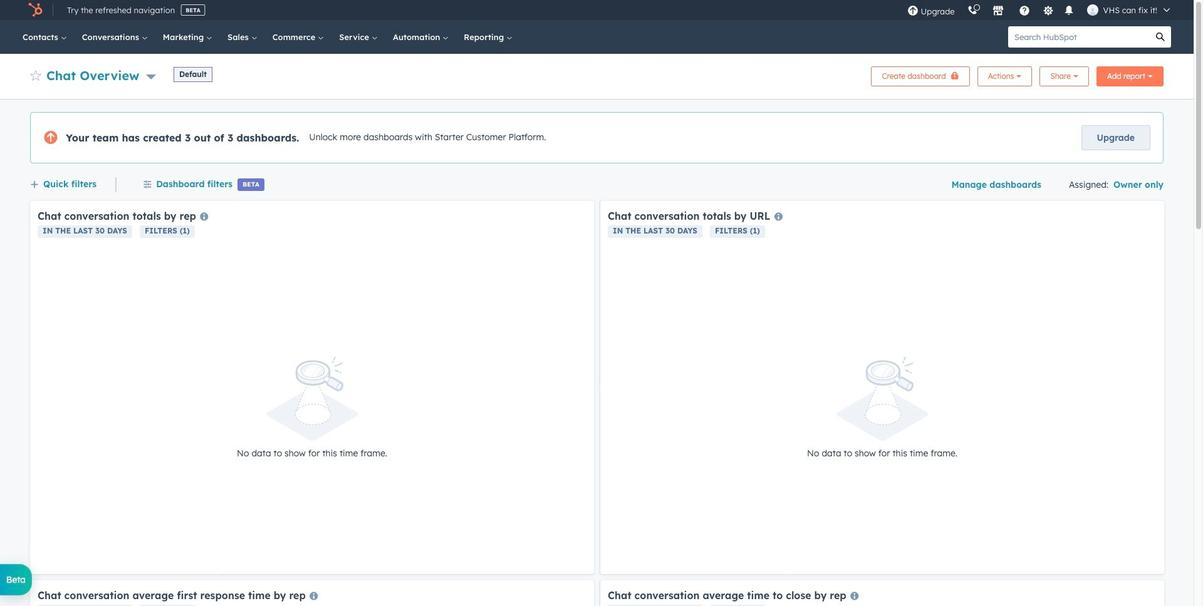 Task type: describe. For each thing, give the bounding box(es) containing it.
jer mill image
[[1087, 4, 1098, 16]]

marketplaces image
[[992, 6, 1004, 17]]

Search HubSpot search field
[[1008, 26, 1150, 48]]

chat conversation totals by url element
[[600, 201, 1164, 575]]



Task type: vqa. For each thing, say whether or not it's contained in the screenshot.
The Onboarding.Steps.Finalstep.Title image
no



Task type: locate. For each thing, give the bounding box(es) containing it.
chat conversation average first response time by rep element
[[30, 581, 594, 607]]

menu
[[901, 0, 1179, 20]]

chat conversation totals by rep element
[[30, 201, 594, 575]]

banner
[[30, 63, 1164, 86]]

chat conversation average time to close by rep element
[[600, 581, 1164, 607]]



